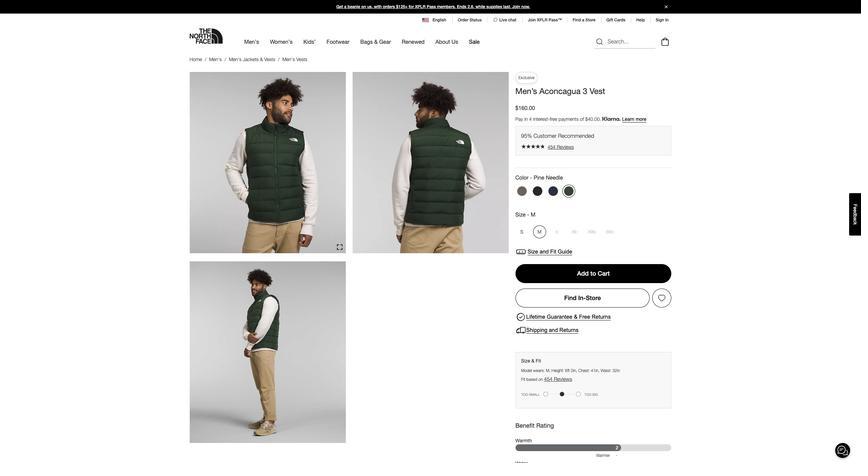 Task type: describe. For each thing, give the bounding box(es) containing it.
payments
[[559, 116, 579, 122]]

m button
[[533, 225, 546, 238]]

size and fit guide button
[[516, 247, 573, 257]]

1 horizontal spatial join
[[528, 18, 536, 22]]

customer
[[534, 133, 557, 139]]

live chat
[[500, 18, 517, 22]]

order status
[[458, 18, 482, 22]]

too small
[[521, 392, 540, 397]]

gift cards link
[[607, 18, 626, 22]]

- for size
[[527, 211, 530, 218]]

and for shipping
[[549, 327, 558, 333]]

a for beanie
[[344, 4, 347, 9]]

k
[[853, 222, 858, 225]]

0 vertical spatial 454 reviews link
[[521, 144, 666, 150]]

interest-
[[533, 116, 550, 122]]

find in-store
[[565, 294, 601, 301]]

about us
[[436, 38, 458, 45]]

1 vertical spatial 454 reviews link
[[544, 376, 572, 382]]

in
[[525, 116, 528, 122]]

1 horizontal spatial xplr
[[537, 18, 548, 22]]

Summit Navy radio
[[547, 185, 560, 198]]

454 reviews
[[548, 144, 574, 150]]

sign in
[[656, 18, 669, 22]]

and for size
[[540, 249, 549, 255]]

returns inside "button"
[[592, 314, 611, 320]]

& inside "button"
[[574, 314, 578, 320]]

exclusive
[[519, 75, 535, 80]]

cart
[[598, 270, 610, 277]]

warmth
[[516, 438, 532, 443]]

4
[[529, 116, 532, 122]]

shipping and returns button
[[516, 325, 579, 336]]

last.
[[504, 4, 511, 9]]

fit based on 454 reviews
[[521, 376, 572, 382]]

english
[[433, 18, 446, 22]]

of
[[580, 116, 584, 122]]

1 / from the left
[[205, 56, 207, 62]]

color - pine needle
[[516, 174, 563, 181]]

free
[[550, 116, 558, 122]]

1 vertical spatial reviews
[[554, 376, 572, 382]]

order
[[458, 18, 469, 22]]

english link
[[423, 17, 447, 23]]

model wears: m, height: 6ft 0in, chest: 41in, waist: 32in
[[521, 368, 620, 373]]

fit for &
[[536, 358, 541, 364]]

2 / from the left
[[225, 56, 226, 62]]

close image
[[662, 5, 671, 8]]

0 vertical spatial xplr
[[415, 4, 426, 9]]

men's right 'home' link
[[209, 56, 222, 62]]

pine needle image
[[564, 187, 574, 196]]

height:
[[552, 368, 564, 373]]

0 vertical spatial 454
[[548, 144, 556, 150]]

f e e d b a c k
[[853, 204, 858, 225]]

help
[[637, 18, 645, 22]]

vest
[[590, 86, 605, 96]]

2 e from the top
[[853, 209, 858, 212]]

3
[[583, 86, 588, 96]]

3 / from the left
[[278, 56, 280, 62]]

open full screen image
[[337, 245, 342, 250]]

chat
[[508, 18, 517, 22]]

us,
[[367, 4, 373, 9]]

Pine Needle radio
[[562, 185, 575, 198]]

2
[[616, 445, 619, 451]]

waist:
[[601, 368, 612, 373]]

sale link
[[469, 32, 480, 51]]

learn more button
[[622, 117, 647, 122]]

f e e d b a c k button
[[850, 193, 861, 236]]

pine
[[534, 174, 545, 181]]

footwear
[[327, 38, 350, 45]]

warmer
[[596, 453, 610, 458]]

free
[[579, 314, 591, 320]]

color option group
[[516, 185, 672, 200]]

pay in 4 interest-free payments of $40.00.
[[516, 116, 603, 122]]

view cart image
[[660, 37, 671, 47]]

join xplr pass™ link
[[528, 18, 562, 22]]

based
[[527, 377, 538, 382]]

3xl
[[606, 229, 614, 235]]

b
[[853, 215, 858, 217]]

about us link
[[436, 32, 458, 51]]

big
[[593, 392, 598, 397]]

chest:
[[579, 368, 590, 373]]

TNF Black radio
[[531, 185, 544, 198]]

bags & gear link
[[360, 32, 391, 51]]

join inside get a beanie on us, with orders $125+ for xplr pass members. ends 2.6, while supplies last. join now. link
[[513, 4, 520, 9]]

the north face home page image
[[190, 29, 223, 44]]

status
[[470, 18, 482, 22]]

pass™
[[549, 18, 562, 22]]

1 vertical spatial men's link
[[209, 56, 222, 62]]

shipping
[[526, 327, 548, 333]]

summit navy image
[[549, 187, 558, 196]]

live chat button
[[493, 17, 517, 23]]

& left gear at the top of the page
[[374, 38, 378, 45]]

men's left jackets
[[229, 56, 242, 62]]

get a beanie on us, with orders $125+ for xplr pass members. ends 2.6, while supplies last. join now.
[[337, 4, 530, 9]]

orders
[[383, 4, 395, 9]]

bags
[[360, 38, 373, 45]]

1 vertical spatial 454
[[544, 376, 553, 382]]

on inside fit based on 454 reviews
[[539, 377, 543, 382]]

too for too small
[[521, 392, 528, 397]]

to
[[591, 270, 596, 277]]

find a store
[[573, 18, 596, 22]]

size & fit
[[521, 358, 541, 364]]

m inside button
[[538, 229, 542, 235]]

returns inside button
[[560, 327, 579, 333]]

join xplr pass™
[[528, 18, 562, 22]]

ends
[[457, 4, 467, 9]]

gift cards
[[607, 18, 626, 22]]

m,
[[546, 368, 551, 373]]

95%
[[521, 133, 532, 139]]

men's
[[516, 86, 537, 96]]

now.
[[522, 4, 530, 9]]

95% customer recommended
[[521, 133, 594, 139]]

l button
[[551, 225, 564, 238]]

guarantee
[[547, 314, 573, 320]]

lifetime guarantee & free returns button
[[516, 312, 611, 322]]

in
[[666, 18, 669, 22]]

kids' link
[[304, 32, 316, 51]]

& up wears:
[[532, 358, 535, 364]]



Task type: vqa. For each thing, say whether or not it's contained in the screenshot.
top RETURNS
yes



Task type: locate. For each thing, give the bounding box(es) containing it.
reviews down 6ft
[[554, 376, 572, 382]]

get a beanie on us, with orders $125+ for xplr pass members. ends 2.6, while supplies last. join now. link
[[0, 0, 861, 14]]

1 vertical spatial store
[[586, 294, 601, 301]]

us
[[452, 38, 458, 45]]

jackets
[[243, 56, 259, 62]]

0 horizontal spatial men's link
[[209, 56, 222, 62]]

- up 's' button
[[527, 211, 530, 218]]

1 too from the left
[[521, 392, 528, 397]]

& left free
[[574, 314, 578, 320]]

1 vertical spatial size
[[528, 249, 538, 255]]

in-
[[579, 294, 586, 301]]

women's link
[[270, 32, 293, 51]]

1 horizontal spatial m
[[538, 229, 542, 235]]

reviews down 95% customer recommended
[[557, 144, 574, 150]]

/
[[205, 56, 207, 62], [225, 56, 226, 62], [278, 56, 280, 62]]

size - m
[[516, 211, 536, 218]]

454 reviews link
[[521, 144, 666, 150], [544, 376, 572, 382]]

vests down kids' link
[[296, 56, 307, 62]]

learn more
[[622, 117, 647, 122]]

home link
[[190, 56, 202, 62]]

&
[[374, 38, 378, 45], [260, 56, 263, 62], [574, 314, 578, 320], [532, 358, 535, 364]]

men's aconcagua 3 vest
[[516, 86, 605, 96]]

sign
[[656, 18, 665, 22]]

find left in-
[[565, 294, 577, 301]]

0 horizontal spatial on
[[361, 4, 366, 9]]

0 horizontal spatial returns
[[560, 327, 579, 333]]

gift
[[607, 18, 613, 22]]

model
[[521, 368, 532, 373]]

help link
[[637, 18, 645, 22]]

too
[[521, 392, 528, 397], [585, 392, 592, 397]]

0 horizontal spatial join
[[513, 4, 520, 9]]

1 vertical spatial xplr
[[537, 18, 548, 22]]

size for size and fit guide
[[528, 249, 538, 255]]

size for size & fit
[[521, 358, 530, 364]]

1 horizontal spatial vests
[[296, 56, 307, 62]]

tnf black image
[[533, 187, 542, 196]]

0 horizontal spatial /
[[205, 56, 207, 62]]

6ft
[[565, 368, 570, 373]]

0 vertical spatial join
[[513, 4, 520, 9]]

supplies
[[487, 4, 502, 9]]

2 vertical spatial a
[[853, 217, 858, 220]]

store inside button
[[586, 294, 601, 301]]

2 vertical spatial size
[[521, 358, 530, 364]]

size up model on the right of the page
[[521, 358, 530, 364]]

0 horizontal spatial a
[[344, 4, 347, 9]]

e up b
[[853, 209, 858, 212]]

too left the big on the bottom right of the page
[[585, 392, 592, 397]]

store up free
[[586, 294, 601, 301]]

0 horizontal spatial fit
[[521, 377, 526, 382]]

on
[[361, 4, 366, 9], [539, 377, 543, 382]]

and down guarantee
[[549, 327, 558, 333]]

rating
[[537, 422, 554, 429]]

wears:
[[533, 368, 545, 373]]

add
[[577, 270, 589, 277]]

benefit rating
[[516, 422, 554, 429]]

1 vertical spatial a
[[582, 18, 585, 22]]

needle
[[546, 174, 563, 181]]

recommended
[[558, 133, 594, 139]]

xplr left the pass™
[[537, 18, 548, 22]]

0 vertical spatial a
[[344, 4, 347, 9]]

454
[[548, 144, 556, 150], [544, 376, 553, 382]]

store for find a store
[[586, 18, 596, 22]]

men's jackets & vests link
[[229, 56, 275, 62]]

m right 's' button
[[538, 229, 542, 235]]

0 vertical spatial store
[[586, 18, 596, 22]]

order status link
[[458, 18, 482, 22]]

reviews
[[557, 144, 574, 150], [554, 376, 572, 382]]

xl button
[[569, 225, 582, 238]]

store for find in-store
[[586, 294, 601, 301]]

0 vertical spatial m
[[531, 211, 536, 218]]

c
[[853, 220, 858, 222]]

1 vertical spatial m
[[538, 229, 542, 235]]

1 horizontal spatial and
[[549, 327, 558, 333]]

2 horizontal spatial fit
[[551, 249, 557, 255]]

returns right free
[[592, 314, 611, 320]]

xplr right for
[[415, 4, 426, 9]]

0 vertical spatial on
[[361, 4, 366, 9]]

l
[[556, 229, 559, 235]]

sign in button
[[656, 18, 669, 22]]

store left "gift"
[[586, 18, 596, 22]]

- for color
[[530, 174, 532, 181]]

size for size - m
[[516, 211, 526, 218]]

on right based
[[539, 377, 543, 382]]

small
[[529, 392, 540, 397]]

fit up wears:
[[536, 358, 541, 364]]

0 horizontal spatial too
[[521, 392, 528, 397]]

2.6,
[[468, 4, 475, 9]]

and down m button
[[540, 249, 549, 255]]

/ left jackets
[[225, 56, 226, 62]]

vests
[[264, 56, 275, 62], [296, 56, 307, 62]]

1 vertical spatial join
[[528, 18, 536, 22]]

-
[[530, 174, 532, 181], [527, 211, 530, 218]]

bags & gear
[[360, 38, 391, 45]]

find for find in-store
[[565, 294, 577, 301]]

find for find a store
[[573, 18, 581, 22]]

1 vertical spatial and
[[549, 327, 558, 333]]

too big
[[585, 392, 598, 397]]

454 reviews link down recommended
[[521, 144, 666, 150]]

for
[[409, 4, 414, 9]]

0 vertical spatial men's link
[[244, 32, 259, 51]]

0 vertical spatial reviews
[[557, 144, 574, 150]]

list box
[[516, 225, 672, 238]]

1 e from the top
[[853, 207, 858, 209]]

e
[[853, 207, 858, 209], [853, 209, 858, 212]]

renewed
[[402, 38, 425, 45]]

0 horizontal spatial vests
[[264, 56, 275, 62]]

0 horizontal spatial and
[[540, 249, 549, 255]]

klarna image
[[603, 117, 621, 121]]

1 horizontal spatial fit
[[536, 358, 541, 364]]

454 down m,
[[544, 376, 553, 382]]

a up k
[[853, 217, 858, 220]]

join right last.
[[513, 4, 520, 9]]

1 vertical spatial returns
[[560, 327, 579, 333]]

men's up men's jackets & vests link
[[244, 38, 259, 45]]

search all image
[[596, 38, 604, 46]]

about
[[436, 38, 450, 45]]

1 vests from the left
[[264, 56, 275, 62]]

pay
[[516, 116, 523, 122]]

1 horizontal spatial -
[[530, 174, 532, 181]]

find inside button
[[565, 294, 577, 301]]

$125+
[[396, 4, 408, 9]]

1 horizontal spatial too
[[585, 392, 592, 397]]

2 vertical spatial fit
[[521, 377, 526, 382]]

size down m button
[[528, 249, 538, 255]]

s button
[[516, 225, 529, 238]]

1 horizontal spatial on
[[539, 377, 543, 382]]

a right get
[[344, 4, 347, 9]]

0in,
[[571, 368, 577, 373]]

men's link
[[244, 32, 259, 51], [209, 56, 222, 62]]

size inside button
[[528, 249, 538, 255]]

men's link right 'home' link
[[209, 56, 222, 62]]

fit left based
[[521, 377, 526, 382]]

/ right 'home' link
[[205, 56, 207, 62]]

Falcon Brown radio
[[516, 185, 529, 198]]

men's down women's link
[[282, 56, 295, 62]]

guide
[[558, 249, 573, 255]]

s
[[521, 229, 524, 235]]

list box containing s
[[516, 225, 672, 238]]

e up d
[[853, 207, 858, 209]]

while
[[476, 4, 485, 9]]

a inside button
[[853, 217, 858, 220]]

xxl button
[[586, 225, 599, 238]]

m up m button
[[531, 211, 536, 218]]

0 horizontal spatial m
[[531, 211, 536, 218]]

0 vertical spatial -
[[530, 174, 532, 181]]

home / men's / men's jackets & vests / men's vests
[[190, 56, 307, 62]]

too left small
[[521, 392, 528, 397]]

add to cart button
[[516, 264, 672, 283]]

kids'
[[304, 38, 316, 45]]

returns
[[592, 314, 611, 320], [560, 327, 579, 333]]

too for too big
[[585, 392, 592, 397]]

1 horizontal spatial men's link
[[244, 32, 259, 51]]

fit inside fit based on 454 reviews
[[521, 377, 526, 382]]

join down now.
[[528, 18, 536, 22]]

0 vertical spatial returns
[[592, 314, 611, 320]]

aconcagua
[[540, 86, 581, 96]]

& right jackets
[[260, 56, 263, 62]]

lifetime guarantee & free returns
[[526, 314, 611, 320]]

- left pine
[[530, 174, 532, 181]]

a left "gift"
[[582, 18, 585, 22]]

with
[[374, 4, 382, 9]]

1 horizontal spatial a
[[582, 18, 585, 22]]

men's
[[244, 38, 259, 45], [209, 56, 222, 62], [229, 56, 242, 62], [282, 56, 295, 62]]

0 vertical spatial fit
[[551, 249, 557, 255]]

footwear link
[[327, 32, 350, 51]]

find a store link
[[573, 18, 596, 22]]

falcon brown image
[[517, 187, 527, 196]]

a for store
[[582, 18, 585, 22]]

1 horizontal spatial /
[[225, 56, 226, 62]]

men's link up men's jackets & vests link
[[244, 32, 259, 51]]

add to cart
[[577, 270, 610, 277]]

1 vertical spatial find
[[565, 294, 577, 301]]

1 vertical spatial -
[[527, 211, 530, 218]]

on left us,
[[361, 4, 366, 9]]

2 too from the left
[[585, 392, 592, 397]]

returns down lifetime guarantee & free returns
[[560, 327, 579, 333]]

fit left guide
[[551, 249, 557, 255]]

find right the pass™
[[573, 18, 581, 22]]

0 vertical spatial find
[[573, 18, 581, 22]]

1 vertical spatial on
[[539, 377, 543, 382]]

1 horizontal spatial returns
[[592, 314, 611, 320]]

32in
[[613, 368, 620, 373]]

2 horizontal spatial /
[[278, 56, 280, 62]]

members.
[[437, 4, 456, 9]]

454 down 95% customer recommended
[[548, 144, 556, 150]]

0 vertical spatial and
[[540, 249, 549, 255]]

join
[[513, 4, 520, 9], [528, 18, 536, 22]]

2 vests from the left
[[296, 56, 307, 62]]

2 horizontal spatial a
[[853, 217, 858, 220]]

0 vertical spatial size
[[516, 211, 526, 218]]

0 horizontal spatial -
[[527, 211, 530, 218]]

fit for and
[[551, 249, 557, 255]]

fit inside 'size and fit guide' button
[[551, 249, 557, 255]]

vests right jackets
[[264, 56, 275, 62]]

home
[[190, 56, 202, 62]]

1 vertical spatial fit
[[536, 358, 541, 364]]

color
[[516, 174, 529, 181]]

size up s
[[516, 211, 526, 218]]

0 horizontal spatial xplr
[[415, 4, 426, 9]]

d
[[853, 212, 858, 215]]

Search search field
[[594, 35, 656, 48]]

454 reviews link down height:
[[544, 376, 572, 382]]

/ left men's vests link
[[278, 56, 280, 62]]



